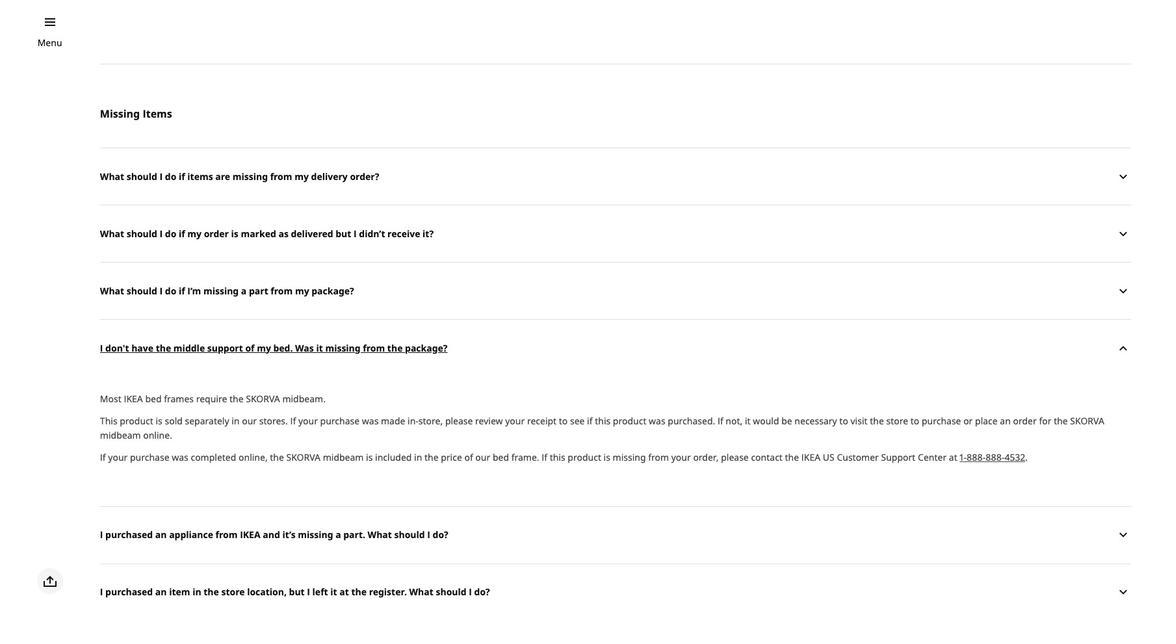 Task type: locate. For each thing, give the bounding box(es) containing it.
1 horizontal spatial bed
[[493, 451, 509, 464]]

0 horizontal spatial ikea
[[124, 393, 143, 405]]

it right not,
[[745, 415, 751, 427]]

should
[[127, 170, 157, 182], [127, 227, 157, 240], [127, 284, 157, 297], [394, 529, 425, 541], [436, 586, 467, 598]]

0 vertical spatial please
[[445, 415, 473, 427]]

1 horizontal spatial skorva
[[286, 451, 321, 464]]

if for i'm
[[179, 284, 185, 297]]

should inside dropdown button
[[127, 170, 157, 182]]

0 vertical spatial but
[[336, 227, 351, 240]]

my inside dropdown button
[[187, 227, 202, 240]]

menu
[[37, 36, 62, 49]]

purchase left or
[[922, 415, 961, 427]]

my up i'm at left
[[187, 227, 202, 240]]

my left bed.
[[257, 342, 271, 354]]

bed
[[145, 393, 162, 405], [493, 451, 509, 464]]

but
[[336, 227, 351, 240], [289, 586, 305, 598]]

0 horizontal spatial of
[[245, 342, 255, 354]]

0 horizontal spatial midbeam
[[100, 429, 141, 441]]

this
[[595, 415, 611, 427], [550, 451, 565, 464]]

it inside this product is sold separately in our stores. if your purchase was made in-store, please review your receipt to see if this product was purchased. if not, it would be necessary to visit the store to purchase or place an order for the skorva midbeam online.
[[745, 415, 751, 427]]

1 vertical spatial purchased
[[105, 586, 153, 598]]

ikea right most
[[124, 393, 143, 405]]

skorva right "for"
[[1070, 415, 1104, 427]]

1 horizontal spatial ikea
[[240, 529, 260, 541]]

0 vertical spatial do
[[165, 170, 176, 182]]

0 horizontal spatial store
[[221, 586, 245, 598]]

0 vertical spatial it
[[316, 342, 323, 354]]

ikea left "and"
[[240, 529, 260, 541]]

ikea left the us
[[801, 451, 821, 464]]

do inside dropdown button
[[165, 227, 176, 240]]

order
[[204, 227, 229, 240], [1013, 415, 1037, 427]]

0 vertical spatial bed
[[145, 393, 162, 405]]

was left purchased.
[[649, 415, 666, 427]]

if
[[290, 415, 296, 427], [718, 415, 723, 427], [100, 451, 106, 464], [542, 451, 547, 464]]

receipt
[[527, 415, 557, 427]]

1 horizontal spatial please
[[721, 451, 749, 464]]

register.
[[369, 586, 407, 598]]

left
[[312, 586, 328, 598]]

1 horizontal spatial our
[[475, 451, 490, 464]]

2 vertical spatial an
[[155, 586, 167, 598]]

from inside what should i do if i'm missing a part from my package? dropdown button
[[271, 284, 293, 297]]

an left appliance
[[155, 529, 167, 541]]

your down this
[[108, 451, 128, 464]]

it
[[316, 342, 323, 354], [745, 415, 751, 427], [330, 586, 337, 598]]

2 purchased from the top
[[105, 586, 153, 598]]

was left made
[[362, 415, 379, 427]]

0 horizontal spatial package?
[[312, 284, 354, 297]]

it inside i don't have the middle support of my bed. was it missing from the package? dropdown button
[[316, 342, 323, 354]]

1 vertical spatial store
[[221, 586, 245, 598]]

midbeam inside this product is sold separately in our stores. if your purchase was made in-store, please review your receipt to see if this product was purchased. if not, it would be necessary to visit the store to purchase or place an order for the skorva midbeam online.
[[100, 429, 141, 441]]

store left location,
[[221, 586, 245, 598]]

do?
[[433, 529, 448, 541], [474, 586, 490, 598]]

1 horizontal spatial store
[[886, 415, 908, 427]]

what should i do if my order is marked as delivered but i didn't receive it?
[[100, 227, 434, 240]]

this
[[100, 415, 117, 427]]

if inside dropdown button
[[179, 170, 185, 182]]

an left item
[[155, 586, 167, 598]]

to left see
[[559, 415, 568, 427]]

missing right "it's"
[[298, 529, 333, 541]]

midbeam left included
[[323, 451, 364, 464]]

this right see
[[595, 415, 611, 427]]

i
[[160, 170, 163, 182], [160, 227, 163, 240], [354, 227, 357, 240], [160, 284, 163, 297], [100, 342, 103, 354], [100, 529, 103, 541], [427, 529, 430, 541], [100, 586, 103, 598], [307, 586, 310, 598], [469, 586, 472, 598]]

1 vertical spatial this
[[550, 451, 565, 464]]

3 do from the top
[[165, 284, 176, 297]]

please inside this product is sold separately in our stores. if your purchase was made in-store, please review your receipt to see if this product was purchased. if not, it would be necessary to visit the store to purchase or place an order for the skorva midbeam online.
[[445, 415, 473, 427]]

0 vertical spatial a
[[241, 284, 247, 297]]

0 vertical spatial package?
[[312, 284, 354, 297]]

1 vertical spatial but
[[289, 586, 305, 598]]

1 vertical spatial do?
[[474, 586, 490, 598]]

888- down or
[[967, 451, 986, 464]]

purchased left appliance
[[105, 529, 153, 541]]

2 horizontal spatial it
[[745, 415, 751, 427]]

an inside this product is sold separately in our stores. if your purchase was made in-store, please review your receipt to see if this product was purchased. if not, it would be necessary to visit the store to purchase or place an order for the skorva midbeam online.
[[1000, 415, 1011, 427]]

in right the separately
[[232, 415, 240, 427]]

a left part.
[[336, 529, 341, 541]]

your right review
[[505, 415, 525, 427]]

package? inside dropdown button
[[405, 342, 448, 354]]

missing down this product is sold separately in our stores. if your purchase was made in-store, please review your receipt to see if this product was purchased. if not, it would be necessary to visit the store to purchase or place an order for the skorva midbeam online.
[[613, 451, 646, 464]]

1 vertical spatial package?
[[405, 342, 448, 354]]

if inside dropdown button
[[179, 227, 185, 240]]

completed
[[191, 451, 236, 464]]

of
[[245, 342, 255, 354], [464, 451, 473, 464]]

888-
[[967, 451, 986, 464], [986, 451, 1005, 464]]

my
[[295, 170, 309, 182], [187, 227, 202, 240], [295, 284, 309, 297], [257, 342, 271, 354]]

0 vertical spatial at
[[949, 451, 957, 464]]

product right see
[[613, 415, 647, 427]]

our inside this product is sold separately in our stores. if your purchase was made in-store, please review your receipt to see if this product was purchased. if not, it would be necessary to visit the store to purchase or place an order for the skorva midbeam online.
[[242, 415, 257, 427]]

in right included
[[414, 451, 422, 464]]

but left didn't
[[336, 227, 351, 240]]

order left "for"
[[1013, 415, 1037, 427]]

please right the order,
[[721, 451, 749, 464]]

1-888-888-4532 link
[[960, 451, 1025, 464]]

product
[[120, 415, 153, 427], [613, 415, 647, 427], [568, 451, 601, 464]]

0 vertical spatial midbeam
[[100, 429, 141, 441]]

package?
[[312, 284, 354, 297], [405, 342, 448, 354]]

0 vertical spatial store
[[886, 415, 908, 427]]

a
[[241, 284, 247, 297], [336, 529, 341, 541]]

our left stores.
[[242, 415, 257, 427]]

2 horizontal spatial to
[[911, 415, 919, 427]]

an for i purchased an item in the store location, but i left it at the register. what should i do?
[[155, 586, 167, 598]]

do
[[165, 170, 176, 182], [165, 227, 176, 240], [165, 284, 176, 297]]

0 horizontal spatial bed
[[145, 393, 162, 405]]

package? inside what should i do if i'm missing a part from my package? dropdown button
[[312, 284, 354, 297]]

what inside dropdown button
[[100, 227, 124, 240]]

2 888- from the left
[[986, 451, 1005, 464]]

skorva down stores.
[[286, 451, 321, 464]]

store inside dropdown button
[[221, 586, 245, 598]]

0 horizontal spatial do?
[[433, 529, 448, 541]]

0 vertical spatial in
[[232, 415, 240, 427]]

was
[[295, 342, 314, 354]]

an right place
[[1000, 415, 1011, 427]]

what
[[100, 170, 124, 182], [100, 227, 124, 240], [100, 284, 124, 297], [368, 529, 392, 541], [409, 586, 434, 598]]

in
[[232, 415, 240, 427], [414, 451, 422, 464], [193, 586, 201, 598]]

1 purchased from the top
[[105, 529, 153, 541]]

2 vertical spatial ikea
[[240, 529, 260, 541]]

do inside dropdown button
[[165, 284, 176, 297]]

purchased left item
[[105, 586, 153, 598]]

0 horizontal spatial order
[[204, 227, 229, 240]]

i purchased an item in the store location, but i left it at the register. what should i do? button
[[100, 564, 1131, 620]]

midbeam down this
[[100, 429, 141, 441]]

0 vertical spatial our
[[242, 415, 257, 427]]

1 horizontal spatial to
[[840, 415, 848, 427]]

items
[[187, 170, 213, 182]]

our right price
[[475, 451, 490, 464]]

0 horizontal spatial to
[[559, 415, 568, 427]]

most
[[100, 393, 121, 405]]

made
[[381, 415, 405, 427]]

2 horizontal spatial ikea
[[801, 451, 821, 464]]

purchase down midbeam.
[[320, 415, 360, 427]]

ikea inside dropdown button
[[240, 529, 260, 541]]

would
[[753, 415, 779, 427]]

2 vertical spatial do
[[165, 284, 176, 297]]

midbeam.
[[282, 393, 326, 405]]

is down this product is sold separately in our stores. if your purchase was made in-store, please review your receipt to see if this product was purchased. if not, it would be necessary to visit the store to purchase or place an order for the skorva midbeam online.
[[604, 451, 610, 464]]

1 vertical spatial please
[[721, 451, 749, 464]]

missing
[[100, 107, 140, 121]]

purchased for i purchased an item in the store location, but i left it at the register. what should i do?
[[105, 586, 153, 598]]

1 horizontal spatial package?
[[405, 342, 448, 354]]

product down this product is sold separately in our stores. if your purchase was made in-store, please review your receipt to see if this product was purchased. if not, it would be necessary to visit the store to purchase or place an order for the skorva midbeam online.
[[568, 451, 601, 464]]

2 do from the top
[[165, 227, 176, 240]]

separately
[[185, 415, 229, 427]]

what for what should i do if i'm missing a part from my package?
[[100, 284, 124, 297]]

your
[[298, 415, 318, 427], [505, 415, 525, 427], [108, 451, 128, 464], [671, 451, 691, 464]]

from
[[270, 170, 292, 182], [271, 284, 293, 297], [363, 342, 385, 354], [648, 451, 669, 464], [216, 529, 238, 541]]

it right left
[[330, 586, 337, 598]]

skorva up stores.
[[246, 393, 280, 405]]

1 horizontal spatial in
[[232, 415, 240, 427]]

is left the marked
[[231, 227, 238, 240]]

1 horizontal spatial but
[[336, 227, 351, 240]]

0 horizontal spatial in
[[193, 586, 201, 598]]

purchased
[[105, 529, 153, 541], [105, 586, 153, 598]]

of inside dropdown button
[[245, 342, 255, 354]]

is
[[231, 227, 238, 240], [156, 415, 162, 427], [366, 451, 373, 464], [604, 451, 610, 464]]

included
[[375, 451, 412, 464]]

.
[[1025, 451, 1028, 464]]

purchase
[[320, 415, 360, 427], [922, 415, 961, 427], [130, 451, 169, 464]]

in-
[[408, 415, 419, 427]]

it right was
[[316, 342, 323, 354]]

0 vertical spatial of
[[245, 342, 255, 354]]

bed left frame.
[[493, 451, 509, 464]]

to left visit
[[840, 415, 848, 427]]

2 horizontal spatial was
[[649, 415, 666, 427]]

center
[[918, 451, 947, 464]]

1 vertical spatial of
[[464, 451, 473, 464]]

please
[[445, 415, 473, 427], [721, 451, 749, 464]]

2 vertical spatial it
[[330, 586, 337, 598]]

in inside this product is sold separately in our stores. if your purchase was made in-store, please review your receipt to see if this product was purchased. if not, it would be necessary to visit the store to purchase or place an order for the skorva midbeam online.
[[232, 415, 240, 427]]

but inside dropdown button
[[336, 227, 351, 240]]

or
[[964, 415, 973, 427]]

0 vertical spatial do?
[[433, 529, 448, 541]]

1 horizontal spatial this
[[595, 415, 611, 427]]

from inside i don't have the middle support of my bed. was it missing from the package? dropdown button
[[363, 342, 385, 354]]

1 horizontal spatial do?
[[474, 586, 490, 598]]

0 horizontal spatial it
[[316, 342, 323, 354]]

0 vertical spatial purchased
[[105, 529, 153, 541]]

3 to from the left
[[911, 415, 919, 427]]

if down this
[[100, 451, 106, 464]]

order left the marked
[[204, 227, 229, 240]]

0 horizontal spatial but
[[289, 586, 305, 598]]

1 vertical spatial at
[[340, 586, 349, 598]]

2 vertical spatial skorva
[[286, 451, 321, 464]]

to up support
[[911, 415, 919, 427]]

please right store,
[[445, 415, 473, 427]]

is up online. at the left bottom of the page
[[156, 415, 162, 427]]

0 horizontal spatial please
[[445, 415, 473, 427]]

what should i do if my order is marked as delivered but i didn't receive it? button
[[100, 205, 1131, 262]]

in right item
[[193, 586, 201, 598]]

1 vertical spatial it
[[745, 415, 751, 427]]

1 vertical spatial an
[[155, 529, 167, 541]]

if inside dropdown button
[[179, 284, 185, 297]]

1 vertical spatial do
[[165, 227, 176, 240]]

1 do from the top
[[165, 170, 176, 182]]

4532
[[1005, 451, 1025, 464]]

if
[[179, 170, 185, 182], [179, 227, 185, 240], [179, 284, 185, 297], [587, 415, 593, 427]]

what should i do if items are missing from my delivery order? button
[[100, 148, 1131, 205]]

1 vertical spatial in
[[414, 451, 422, 464]]

0 horizontal spatial skorva
[[246, 393, 280, 405]]

in inside dropdown button
[[193, 586, 201, 598]]

but left left
[[289, 586, 305, 598]]

0 horizontal spatial at
[[340, 586, 349, 598]]

at
[[949, 451, 957, 464], [340, 586, 349, 598]]

skorva
[[246, 393, 280, 405], [1070, 415, 1104, 427], [286, 451, 321, 464]]

1 vertical spatial order
[[1013, 415, 1037, 427]]

from inside i purchased an appliance from ikea and it's missing a part. what should i do? dropdown button
[[216, 529, 238, 541]]

was down online. at the left bottom of the page
[[172, 451, 188, 464]]

at left 1-
[[949, 451, 957, 464]]

1 vertical spatial skorva
[[1070, 415, 1104, 427]]

the
[[156, 342, 171, 354], [387, 342, 403, 354], [229, 393, 244, 405], [870, 415, 884, 427], [1054, 415, 1068, 427], [270, 451, 284, 464], [424, 451, 439, 464], [785, 451, 799, 464], [204, 586, 219, 598], [351, 586, 367, 598]]

it inside the "i purchased an item in the store location, but i left it at the register. what should i do?" dropdown button
[[330, 586, 337, 598]]

should inside dropdown button
[[127, 227, 157, 240]]

an
[[1000, 415, 1011, 427], [155, 529, 167, 541], [155, 586, 167, 598]]

missing right i'm at left
[[203, 284, 239, 297]]

see
[[570, 415, 585, 427]]

midbeam
[[100, 429, 141, 441], [323, 451, 364, 464]]

if right frame.
[[542, 451, 547, 464]]

1 vertical spatial ikea
[[801, 451, 821, 464]]

do inside dropdown button
[[165, 170, 176, 182]]

0 horizontal spatial product
[[120, 415, 153, 427]]

0 horizontal spatial our
[[242, 415, 257, 427]]

order inside this product is sold separately in our stores. if your purchase was made in-store, please review your receipt to see if this product was purchased. if not, it would be necessary to visit the store to purchase or place an order for the skorva midbeam online.
[[1013, 415, 1037, 427]]

your down midbeam.
[[298, 415, 318, 427]]

missing right "are"
[[233, 170, 268, 182]]

0 vertical spatial order
[[204, 227, 229, 240]]

2 horizontal spatial skorva
[[1070, 415, 1104, 427]]

missing
[[233, 170, 268, 182], [203, 284, 239, 297], [325, 342, 361, 354], [613, 451, 646, 464], [298, 529, 333, 541]]

2 vertical spatial in
[[193, 586, 201, 598]]

do for my
[[165, 227, 176, 240]]

require
[[196, 393, 227, 405]]

is inside what should i do if my order is marked as delivered but i didn't receive it? dropdown button
[[231, 227, 238, 240]]

at right left
[[340, 586, 349, 598]]

this right frame.
[[550, 451, 565, 464]]

location,
[[247, 586, 287, 598]]

bed left frames
[[145, 393, 162, 405]]

0 vertical spatial this
[[595, 415, 611, 427]]

0 vertical spatial an
[[1000, 415, 1011, 427]]

price
[[441, 451, 462, 464]]

my inside dropdown button
[[295, 170, 309, 182]]

what inside dropdown button
[[100, 170, 124, 182]]

1 horizontal spatial a
[[336, 529, 341, 541]]

at inside dropdown button
[[340, 586, 349, 598]]

store up support
[[886, 415, 908, 427]]

888- left .
[[986, 451, 1005, 464]]

purchase down online. at the left bottom of the page
[[130, 451, 169, 464]]

if inside this product is sold separately in our stores. if your purchase was made in-store, please review your receipt to see if this product was purchased. if not, it would be necessary to visit the store to purchase or place an order for the skorva midbeam online.
[[587, 415, 593, 427]]

my left delivery
[[295, 170, 309, 182]]

what should i do if i'm missing a part from my package?
[[100, 284, 354, 297]]

0 horizontal spatial a
[[241, 284, 247, 297]]

1-
[[960, 451, 967, 464]]

is inside this product is sold separately in our stores. if your purchase was made in-store, please review your receipt to see if this product was purchased. if not, it would be necessary to visit the store to purchase or place an order for the skorva midbeam online.
[[156, 415, 162, 427]]

1 horizontal spatial order
[[1013, 415, 1037, 427]]

frames
[[164, 393, 194, 405]]

1 horizontal spatial midbeam
[[323, 451, 364, 464]]

of right the support at the bottom left of page
[[245, 342, 255, 354]]

product up online. at the left bottom of the page
[[120, 415, 153, 427]]

do for i'm
[[165, 284, 176, 297]]

0 vertical spatial ikea
[[124, 393, 143, 405]]

ikea
[[124, 393, 143, 405], [801, 451, 821, 464], [240, 529, 260, 541]]

of right price
[[464, 451, 473, 464]]

a left part
[[241, 284, 247, 297]]

1 horizontal spatial it
[[330, 586, 337, 598]]

are
[[215, 170, 230, 182]]



Task type: describe. For each thing, give the bounding box(es) containing it.
1 vertical spatial midbeam
[[323, 451, 364, 464]]

this inside this product is sold separately in our stores. if your purchase was made in-store, please review your receipt to see if this product was purchased. if not, it would be necessary to visit the store to purchase or place an order for the skorva midbeam online.
[[595, 415, 611, 427]]

1 horizontal spatial at
[[949, 451, 957, 464]]

what for what should i do if my order is marked as delivered but i didn't receive it?
[[100, 227, 124, 240]]

it?
[[423, 227, 434, 240]]

purchased.
[[668, 415, 715, 427]]

what should i do if i'm missing a part from my package? button
[[100, 262, 1131, 319]]

menu button
[[37, 36, 62, 50]]

contact
[[751, 451, 783, 464]]

stores.
[[259, 415, 288, 427]]

0 vertical spatial skorva
[[246, 393, 280, 405]]

an for i purchased an appliance from ikea and it's missing a part. what should i do?
[[155, 529, 167, 541]]

should for what should i do if i'm missing a part from my package?
[[127, 284, 157, 297]]

do for items
[[165, 170, 176, 182]]

didn't
[[359, 227, 385, 240]]

us
[[823, 451, 835, 464]]

2 horizontal spatial in
[[414, 451, 422, 464]]

missing items
[[100, 107, 172, 121]]

if for items
[[179, 170, 185, 182]]

missing inside dropdown button
[[233, 170, 268, 182]]

missing right was
[[325, 342, 361, 354]]

1 horizontal spatial purchase
[[320, 415, 360, 427]]

my right part
[[295, 284, 309, 297]]

from inside what should i do if items are missing from my delivery order? dropdown button
[[270, 170, 292, 182]]

most ikea bed frames require the skorva midbeam.
[[100, 393, 326, 405]]

1 to from the left
[[559, 415, 568, 427]]

item
[[169, 586, 190, 598]]

skorva inside this product is sold separately in our stores. if your purchase was made in-store, please review your receipt to see if this product was purchased. if not, it would be necessary to visit the store to purchase or place an order for the skorva midbeam online.
[[1070, 415, 1104, 427]]

it's
[[282, 529, 296, 541]]

order inside dropdown button
[[204, 227, 229, 240]]

what for what should i do if items are missing from my delivery order?
[[100, 170, 124, 182]]

customer
[[837, 451, 879, 464]]

if left not,
[[718, 415, 723, 427]]

1 horizontal spatial of
[[464, 451, 473, 464]]

should for what should i do if items are missing from my delivery order?
[[127, 170, 157, 182]]

support
[[207, 342, 243, 354]]

0 horizontal spatial this
[[550, 451, 565, 464]]

online.
[[143, 429, 172, 441]]

if right stores.
[[290, 415, 296, 427]]

as
[[279, 227, 289, 240]]

not,
[[726, 415, 743, 427]]

support
[[881, 451, 916, 464]]

i inside dropdown button
[[160, 170, 163, 182]]

if for my
[[179, 227, 185, 240]]

items
[[143, 107, 172, 121]]

i purchased an appliance from ikea and it's missing a part. what should i do?
[[100, 529, 448, 541]]

1 vertical spatial our
[[475, 451, 490, 464]]

marked
[[241, 227, 276, 240]]

appliance
[[169, 529, 213, 541]]

necessary
[[795, 415, 837, 427]]

delivered
[[291, 227, 333, 240]]

online,
[[239, 451, 268, 464]]

and
[[263, 529, 280, 541]]

for
[[1039, 415, 1052, 427]]

i don't have the middle support of my bed. was it missing from the package?
[[100, 342, 448, 354]]

should for what should i do if my order is marked as delivered but i didn't receive it?
[[127, 227, 157, 240]]

i purchased an item in the store location, but i left it at the register. what should i do?
[[100, 586, 490, 598]]

2 to from the left
[[840, 415, 848, 427]]

what should i do if items are missing from my delivery order?
[[100, 170, 379, 182]]

1 vertical spatial a
[[336, 529, 341, 541]]

your left the order,
[[671, 451, 691, 464]]

purchased for i purchased an appliance from ikea and it's missing a part. what should i do?
[[105, 529, 153, 541]]

0 horizontal spatial purchase
[[130, 451, 169, 464]]

delivery
[[311, 170, 348, 182]]

1 horizontal spatial was
[[362, 415, 379, 427]]

but inside dropdown button
[[289, 586, 305, 598]]

part
[[249, 284, 268, 297]]

bed.
[[273, 342, 293, 354]]

i don't have the middle support of my bed. was it missing from the package? button
[[100, 319, 1131, 376]]

i purchased an appliance from ikea and it's missing a part. what should i do? button
[[100, 506, 1131, 564]]

part.
[[343, 529, 365, 541]]

2 horizontal spatial product
[[613, 415, 647, 427]]

this product is sold separately in our stores. if your purchase was made in-store, please review your receipt to see if this product was purchased. if not, it would be necessary to visit the store to purchase or place an order for the skorva midbeam online.
[[100, 415, 1104, 441]]

have
[[131, 342, 153, 354]]

place
[[975, 415, 998, 427]]

is left included
[[366, 451, 373, 464]]

1 horizontal spatial product
[[568, 451, 601, 464]]

0 horizontal spatial was
[[172, 451, 188, 464]]

1 888- from the left
[[967, 451, 986, 464]]

order,
[[693, 451, 719, 464]]

i'm
[[187, 284, 201, 297]]

store inside this product is sold separately in our stores. if your purchase was made in-store, please review your receipt to see if this product was purchased. if not, it would be necessary to visit the store to purchase or place an order for the skorva midbeam online.
[[886, 415, 908, 427]]

frame.
[[511, 451, 539, 464]]

if your purchase was completed online, the skorva midbeam is included in the price of our bed frame. if this product is missing from your order, please contact the ikea us customer support center at 1-888-888-4532 .
[[100, 451, 1028, 464]]

receive
[[388, 227, 420, 240]]

visit
[[851, 415, 868, 427]]

review
[[475, 415, 503, 427]]

be
[[782, 415, 792, 427]]

sold
[[165, 415, 183, 427]]

rotate 180 image
[[1116, 340, 1131, 356]]

middle
[[173, 342, 205, 354]]

store,
[[419, 415, 443, 427]]

2 horizontal spatial purchase
[[922, 415, 961, 427]]

don't
[[105, 342, 129, 354]]

1 vertical spatial bed
[[493, 451, 509, 464]]

order?
[[350, 170, 379, 182]]



Task type: vqa. For each thing, say whether or not it's contained in the screenshot.
½ within the new lower price fejka artificial potted plant, 3 ½ " $ 6 . 99
no



